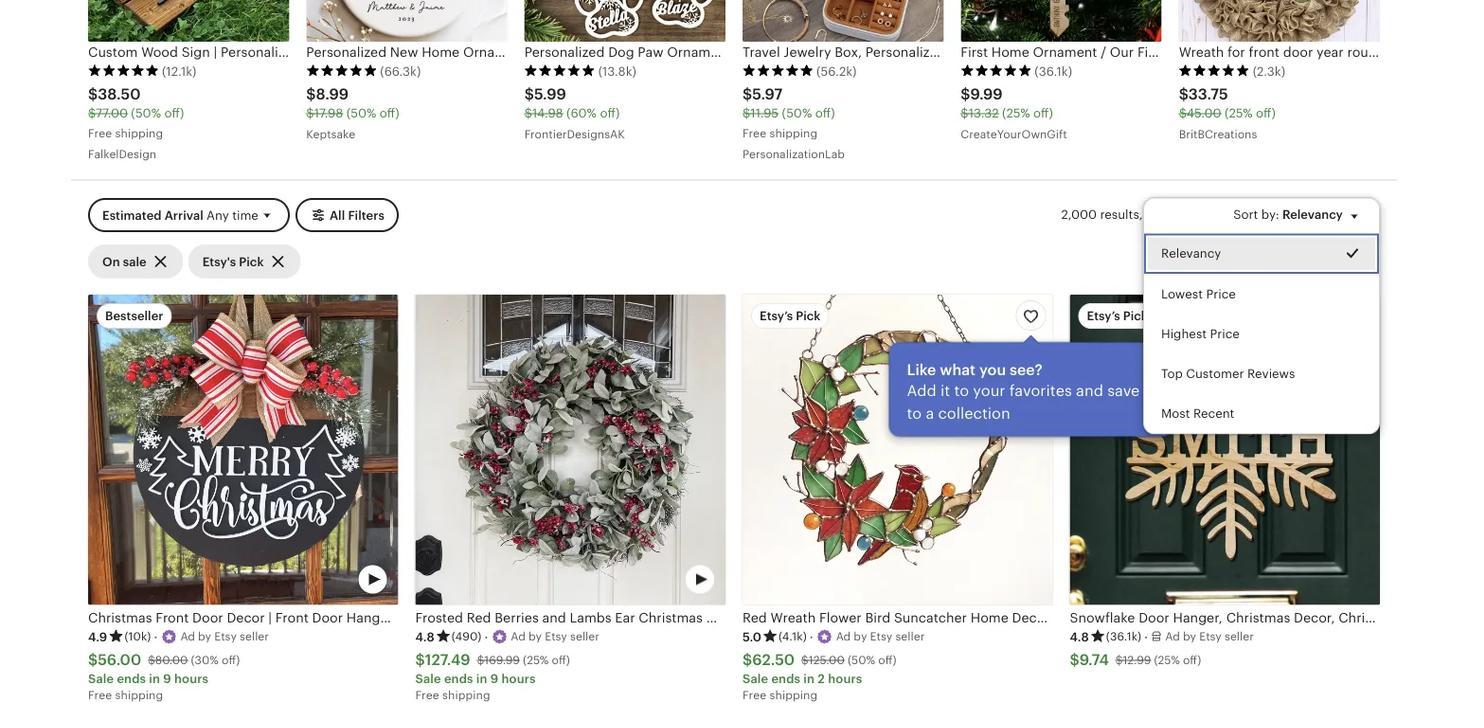 Task type: vqa. For each thing, say whether or not it's contained in the screenshot.


Task type: describe. For each thing, give the bounding box(es) containing it.
etsy for 62.50
[[870, 631, 893, 643]]

(10k)
[[124, 631, 151, 643]]

2,000
[[1062, 208, 1097, 222]]

$ 5.99 $ 14.98 (60% off) frontierdesignsak
[[525, 86, 625, 141]]

all filters
[[330, 209, 385, 223]]

· for 127.49
[[485, 630, 488, 644]]

ends for 127.49
[[444, 672, 473, 687]]

4.9
[[88, 630, 107, 644]]

4 d from the left
[[1173, 631, 1181, 643]]

$ down wood
[[416, 652, 425, 669]]

$ left 12.99
[[1070, 652, 1080, 669]]

sort
[[1234, 208, 1259, 222]]

by:
[[1262, 208, 1280, 222]]

snowflake door hanger, christmas decor, christmas decorations, holiday decor, farmhouse christmas, rustic christmas, holiday door hanger image
[[1070, 295, 1381, 606]]

most
[[1162, 407, 1191, 421]]

highest
[[1162, 327, 1207, 341]]

5.0
[[743, 630, 762, 644]]

3 door from the left
[[444, 610, 475, 625]]

45.00
[[1187, 106, 1222, 121]]

1 christmas from the left
[[88, 610, 152, 625]]

4.8 for 127.49
[[416, 630, 435, 644]]

falkeldesign
[[88, 148, 157, 161]]

2 christmas from the left
[[536, 610, 600, 625]]

14.98
[[533, 106, 564, 121]]

a for 127.49
[[511, 631, 519, 643]]

seller for 127.49
[[570, 631, 600, 643]]

createyourowngift
[[961, 129, 1068, 141]]

9 for 56.00
[[163, 672, 171, 687]]

any
[[207, 209, 229, 223]]

shipping for 127.49
[[443, 689, 491, 702]]

13.32
[[969, 106, 999, 121]]

(60%
[[567, 106, 597, 121]]

save
[[1108, 382, 1140, 399]]

5 out of 5 stars image for 5.97
[[743, 64, 814, 77]]

favorites
[[1010, 382, 1073, 399]]

estimated arrival any time
[[102, 209, 259, 223]]

your
[[974, 382, 1006, 399]]

1 | from the left
[[269, 610, 272, 625]]

christmas front door decor | front door hanger | wood door hanger | christmas wreath
[[88, 610, 648, 625]]

$ up personalizationlab on the top
[[743, 106, 751, 121]]

free for 62.50
[[743, 689, 767, 702]]

1 front from the left
[[156, 610, 189, 625]]

$ 56.00 $ 80.00 (30% off) sale ends in 9 hours free shipping
[[88, 652, 240, 702]]

filters
[[348, 209, 385, 223]]

lowest price
[[1162, 287, 1236, 301]]

personalizationlab
[[743, 148, 845, 161]]

personalized dog paw ornament | custom pet christmas ornament | animal 2023 ornament image
[[525, 0, 726, 42]]

etsy for 56.00
[[214, 631, 237, 643]]

in for 62.50
[[804, 672, 815, 687]]

125.00
[[809, 654, 845, 667]]

lowest price link
[[1145, 274, 1380, 314]]

d for 56.00
[[188, 631, 195, 643]]

(56.2k)
[[817, 64, 857, 79]]

d for 127.49
[[519, 631, 526, 643]]

custom wood sign | personalized family name sign | last name pallet sign | wedding gift | home wall decor | anniversary gift image
[[88, 0, 289, 42]]

$ 62.50 $ 125.00 (50% off) sale ends in 2 hours free shipping
[[743, 652, 897, 702]]

top customer reviews
[[1162, 367, 1296, 381]]

$ down (10k)
[[148, 654, 155, 667]]

free inside $ 5.97 $ 11.95 (50% off) free shipping personalizationlab
[[743, 127, 767, 140]]

britbcreations
[[1179, 129, 1258, 141]]

price for highest price
[[1211, 327, 1240, 341]]

product video element for 127.49
[[416, 295, 726, 606]]

(4.1k)
[[779, 631, 807, 643]]

$ 9.99 $ 13.32 (25% off) createyourowngift
[[961, 86, 1068, 141]]

a d by etsy seller for 62.50
[[836, 631, 925, 643]]

5 out of 5 stars image for 9.99
[[961, 64, 1032, 77]]

(66.3k)
[[380, 64, 421, 79]]

time
[[232, 209, 259, 223]]

$ up 'frontierdesignsak'
[[525, 106, 533, 121]]

seller for 62.50
[[896, 631, 925, 643]]

it
[[941, 382, 951, 399]]

etsy's
[[202, 255, 236, 269]]

$ up keptsake
[[306, 106, 314, 121]]

2 door from the left
[[312, 610, 343, 625]]

169.99
[[485, 654, 520, 667]]

80.00
[[155, 654, 188, 667]]

$ up 14.98
[[525, 86, 534, 103]]

1 horizontal spatial relevancy
[[1283, 208, 1344, 222]]

you
[[980, 361, 1007, 379]]

highest price link
[[1145, 314, 1380, 354]]

off) for 8.99
[[380, 106, 400, 121]]

a d by etsy seller for 56.00
[[180, 631, 269, 643]]

$ up 13.32
[[961, 86, 971, 103]]

0 horizontal spatial pick
[[239, 255, 264, 269]]

(50% for 62.50
[[848, 654, 876, 667]]

off) for 56.00
[[222, 654, 240, 667]]

etsy's pick
[[202, 255, 264, 269]]

collection
[[939, 405, 1011, 422]]

2 hanger from the left
[[479, 610, 525, 625]]

1 vertical spatial to
[[907, 405, 922, 422]]

off) for 9.74
[[1183, 654, 1202, 667]]

d for 62.50
[[844, 631, 851, 643]]

personalized new home ornament - new home christmas ornament - wreath new house ornament image
[[306, 0, 508, 42]]

$ inside $ 9.74 $ 12.99 (25% off)
[[1116, 654, 1123, 667]]

5.97
[[753, 86, 783, 103]]

4 by from the left
[[1184, 631, 1197, 643]]

in for 127.49
[[477, 672, 488, 687]]

$ down '4.9' on the left of page
[[88, 652, 98, 669]]

menu containing relevancy
[[1144, 198, 1381, 435]]

sale
[[123, 255, 147, 269]]

sale for 127.49
[[416, 672, 441, 687]]

(25% inside $ 9.74 $ 12.99 (25% off)
[[1155, 654, 1180, 667]]

5 out of 5 stars image for 38.50
[[88, 64, 159, 77]]

a for 62.50
[[836, 631, 844, 643]]

$ 8.99 $ 17.98 (50% off) keptsake
[[306, 86, 400, 141]]

$ 9.74 $ 12.99 (25% off)
[[1070, 652, 1202, 669]]

etsy's for 62.50
[[760, 309, 793, 324]]

off) for 33.75
[[1256, 106, 1276, 121]]

5 out of 5 stars image for 33.75
[[1179, 64, 1251, 77]]

wood
[[404, 610, 441, 625]]

77.00
[[96, 106, 128, 121]]

pick for 62.50
[[796, 309, 821, 324]]

8.99
[[316, 86, 349, 103]]

arrival
[[165, 209, 204, 223]]

ends for 56.00
[[117, 672, 146, 687]]

decor
[[227, 610, 265, 625]]

off) for 9.99
[[1034, 106, 1054, 121]]

seller for 56.00
[[240, 631, 269, 643]]

$ 5.97 $ 11.95 (50% off) free shipping personalizationlab
[[743, 86, 845, 161]]

add
[[907, 382, 937, 399]]

sort by: relevancy
[[1234, 208, 1344, 222]]

relevancy link
[[1145, 234, 1380, 274]]

(30%
[[191, 654, 219, 667]]

most recent
[[1162, 407, 1235, 421]]

wreath
[[603, 610, 648, 625]]

a up $ 9.74 $ 12.99 (25% off)
[[1166, 631, 1174, 643]]



Task type: locate. For each thing, give the bounding box(es) containing it.
0 vertical spatial to
[[955, 382, 970, 399]]

by up $ 127.49 $ 169.99 (25% off) sale ends in 9 hours free shipping
[[529, 631, 542, 643]]

relevancy inside menu
[[1162, 247, 1222, 261]]

2 in from the left
[[477, 672, 488, 687]]

1 by from the left
[[198, 631, 211, 643]]

(25% for 9.99
[[1003, 106, 1031, 121]]

shipping down 62.50
[[770, 689, 818, 702]]

1 horizontal spatial product video element
[[416, 295, 726, 606]]

with
[[1145, 208, 1171, 222]]

(25% for 33.75
[[1225, 106, 1253, 121]]

1 product video element from the left
[[88, 295, 398, 606]]

9 down 80.00 at the left
[[163, 672, 171, 687]]

|
[[269, 610, 272, 625], [397, 610, 400, 625], [529, 610, 532, 625]]

reviews
[[1248, 367, 1296, 381]]

etsy's for 9.74
[[1087, 309, 1121, 324]]

1 horizontal spatial in
[[477, 672, 488, 687]]

0 horizontal spatial 4.8
[[416, 630, 435, 644]]

most recent link
[[1145, 394, 1380, 434]]

3 · from the left
[[810, 630, 814, 644]]

| up $ 127.49 $ 169.99 (25% off) sale ends in 9 hours free shipping
[[529, 610, 532, 625]]

2 seller from the left
[[570, 631, 600, 643]]

(13.8k)
[[599, 64, 637, 79]]

2 a d by etsy seller from the left
[[511, 631, 600, 643]]

hours inside $ 62.50 $ 125.00 (50% off) sale ends in 2 hours free shipping
[[828, 672, 863, 687]]

5 out of 5 stars image up the 8.99
[[306, 64, 377, 77]]

· for 56.00
[[154, 630, 158, 644]]

4 · from the left
[[1145, 630, 1149, 644]]

1 in from the left
[[149, 672, 160, 687]]

2
[[818, 672, 825, 687]]

$ up britbcreations
[[1179, 106, 1187, 121]]

1 9 from the left
[[163, 672, 171, 687]]

$ down (4.1k)
[[802, 654, 809, 667]]

to right it
[[955, 382, 970, 399]]

2 5 out of 5 stars image from the left
[[306, 64, 377, 77]]

$ right 9.74
[[1116, 654, 1123, 667]]

on sale link
[[88, 245, 184, 279]]

5 out of 5 stars image up 5.99
[[525, 64, 596, 77]]

to
[[955, 382, 970, 399], [907, 405, 922, 422]]

(50% inside $ 62.50 $ 125.00 (50% off) sale ends in 2 hours free shipping
[[848, 654, 876, 667]]

by for 127.49
[[529, 631, 542, 643]]

2 etsy's pick from the left
[[1087, 309, 1148, 324]]

12.99
[[1123, 654, 1152, 667]]

9 down 169.99
[[491, 672, 499, 687]]

door
[[192, 610, 223, 625], [312, 610, 343, 625], [444, 610, 475, 625]]

3 | from the left
[[529, 610, 532, 625]]

(25% up createyourowngift
[[1003, 106, 1031, 121]]

5 out of 5 stars image up 5.97
[[743, 64, 814, 77]]

2 horizontal spatial hours
[[828, 672, 863, 687]]

(50% for 5.97
[[782, 106, 812, 121]]

etsy's pick for 9.74
[[1087, 309, 1148, 324]]

front right decor
[[276, 610, 309, 625]]

1 horizontal spatial |
[[397, 610, 400, 625]]

2,000 results, with ads
[[1062, 208, 1196, 222]]

$
[[88, 86, 98, 103], [306, 86, 316, 103], [525, 86, 534, 103], [743, 86, 753, 103], [961, 86, 971, 103], [1179, 86, 1189, 103], [88, 106, 96, 121], [306, 106, 314, 121], [525, 106, 533, 121], [743, 106, 751, 121], [961, 106, 969, 121], [1179, 106, 1187, 121], [88, 652, 98, 669], [416, 652, 425, 669], [743, 652, 753, 669], [1070, 652, 1080, 669], [148, 654, 155, 667], [477, 654, 485, 667], [802, 654, 809, 667], [1116, 654, 1123, 667]]

off) for 62.50
[[879, 654, 897, 667]]

(25% up britbcreations
[[1225, 106, 1253, 121]]

sale
[[88, 672, 114, 687], [416, 672, 441, 687], [743, 672, 769, 687]]

(12.1k)
[[162, 64, 197, 79]]

travel jewelry box, personalized gifts for her, christmas gifts, engraved jewelry case, birthday gifts for women, leather jewelry organizer image
[[743, 0, 944, 42]]

1 etsy's from the left
[[760, 309, 793, 324]]

shipping for 56.00
[[115, 689, 163, 702]]

(25% for 127.49
[[523, 654, 549, 667]]

off) inside $ 127.49 $ 169.99 (25% off) sale ends in 9 hours free shipping
[[552, 654, 570, 667]]

2 ends from the left
[[444, 672, 473, 687]]

off) inside $ 5.99 $ 14.98 (60% off) frontierdesignsak
[[600, 106, 620, 121]]

2 horizontal spatial pick
[[1124, 309, 1148, 324]]

hanger
[[347, 610, 393, 625], [479, 610, 525, 625]]

relevancy right the by:
[[1283, 208, 1344, 222]]

a up 169.99
[[511, 631, 519, 643]]

shipping up personalizationlab on the top
[[770, 127, 818, 140]]

sale for 62.50
[[743, 672, 769, 687]]

0 vertical spatial relevancy
[[1283, 208, 1344, 222]]

hours
[[174, 672, 209, 687], [502, 672, 536, 687], [828, 672, 863, 687]]

· right (10k)
[[154, 630, 158, 644]]

hanger up (490)
[[479, 610, 525, 625]]

d up "125.00"
[[844, 631, 851, 643]]

0 horizontal spatial etsy's pick
[[760, 309, 821, 324]]

1 d from the left
[[188, 631, 195, 643]]

hours down (30%
[[174, 672, 209, 687]]

hours right 2
[[828, 672, 863, 687]]

sale down 127.49
[[416, 672, 441, 687]]

etsy up $ 127.49 $ 169.99 (25% off) sale ends in 9 hours free shipping
[[545, 631, 567, 643]]

$ up 17.98
[[306, 86, 316, 103]]

1 horizontal spatial (36.1k)
[[1107, 631, 1142, 643]]

etsy for 127.49
[[545, 631, 567, 643]]

1 horizontal spatial pick
[[796, 309, 821, 324]]

2 horizontal spatial ends
[[772, 672, 801, 687]]

like what you see? add it to your favorites and save to a collection
[[907, 361, 1140, 422]]

off) down (2.3k)
[[1256, 106, 1276, 121]]

· for 62.50
[[810, 630, 814, 644]]

door right decor
[[312, 610, 343, 625]]

free inside $ 62.50 $ 125.00 (50% off) sale ends in 2 hours free shipping
[[743, 689, 767, 702]]

d up (30%
[[188, 631, 195, 643]]

christmas
[[88, 610, 152, 625], [536, 610, 600, 625]]

9 for 127.49
[[491, 672, 499, 687]]

0 horizontal spatial (36.1k)
[[1035, 64, 1073, 79]]

wreath for front door year round, burlap wreath with initial, personalized gift, for fall, farmhouse, housewarming wedding, outdoor decor image
[[1179, 0, 1381, 42]]

1 a d by etsy seller from the left
[[180, 631, 269, 643]]

hanger left wood
[[347, 610, 393, 625]]

11.95
[[751, 106, 779, 121]]

$ up 11.95
[[743, 86, 753, 103]]

0 horizontal spatial product video element
[[88, 295, 398, 606]]

2 horizontal spatial door
[[444, 610, 475, 625]]

off) inside $ 5.97 $ 11.95 (50% off) free shipping personalizationlab
[[816, 106, 835, 121]]

top
[[1162, 367, 1183, 381]]

off) for 5.97
[[816, 106, 835, 121]]

127.49
[[425, 652, 471, 669]]

relevancy down ads
[[1162, 247, 1222, 261]]

off) for 127.49
[[552, 654, 570, 667]]

by for 56.00
[[198, 631, 211, 643]]

· up 12.99
[[1145, 630, 1149, 644]]

2 hours from the left
[[502, 672, 536, 687]]

4.8 down wood
[[416, 630, 435, 644]]

in inside $ 127.49 $ 169.99 (25% off) sale ends in 9 hours free shipping
[[477, 672, 488, 687]]

1 hanger from the left
[[347, 610, 393, 625]]

6 5 out of 5 stars image from the left
[[1179, 64, 1251, 77]]

2 sale from the left
[[416, 672, 441, 687]]

2 horizontal spatial sale
[[743, 672, 769, 687]]

1 vertical spatial relevancy
[[1162, 247, 1222, 261]]

1 horizontal spatial front
[[276, 610, 309, 625]]

a up 80.00 at the left
[[180, 631, 188, 643]]

0 horizontal spatial door
[[192, 610, 223, 625]]

1 4.8 from the left
[[416, 630, 435, 644]]

off) down (66.3k)
[[380, 106, 400, 121]]

free down the 77.00
[[88, 127, 112, 140]]

results,
[[1101, 208, 1143, 222]]

a d by etsy seller up 169.99
[[511, 631, 600, 643]]

(490)
[[452, 631, 482, 643]]

hours for 127.49
[[502, 672, 536, 687]]

ends for 62.50
[[772, 672, 801, 687]]

0 horizontal spatial hanger
[[347, 610, 393, 625]]

etsy down decor
[[214, 631, 237, 643]]

56.00
[[98, 652, 141, 669]]

d up $ 9.74 $ 12.99 (25% off)
[[1173, 631, 1181, 643]]

ads
[[1174, 208, 1196, 222]]

5 out of 5 stars image for 5.99
[[525, 64, 596, 77]]

etsy's pick
[[760, 309, 821, 324], [1087, 309, 1148, 324]]

(50% for 38.50
[[131, 106, 161, 121]]

2 · from the left
[[485, 630, 488, 644]]

price up top customer reviews in the right of the page
[[1211, 327, 1240, 341]]

door up (490)
[[444, 610, 475, 625]]

(50% inside $ 8.99 $ 17.98 (50% off) keptsake
[[347, 106, 376, 121]]

· right (4.1k)
[[810, 630, 814, 644]]

hours inside $ 127.49 $ 169.99 (25% off) sale ends in 9 hours free shipping
[[502, 672, 536, 687]]

etsy up $ 62.50 $ 125.00 (50% off) sale ends in 2 hours free shipping
[[870, 631, 893, 643]]

1 vertical spatial price
[[1211, 327, 1240, 341]]

and
[[1077, 382, 1104, 399]]

3 hours from the left
[[828, 672, 863, 687]]

top customer reviews link
[[1145, 354, 1380, 394]]

front up 80.00 at the left
[[156, 610, 189, 625]]

1 etsy from the left
[[214, 631, 237, 643]]

3 5 out of 5 stars image from the left
[[525, 64, 596, 77]]

(50% for 8.99
[[347, 106, 376, 121]]

5 5 out of 5 stars image from the left
[[961, 64, 1032, 77]]

a d by etsy seller up "125.00"
[[836, 631, 925, 643]]

$ up createyourowngift
[[961, 106, 969, 121]]

in down 80.00 at the left
[[149, 672, 160, 687]]

a d by etsy seller up $ 9.74 $ 12.99 (25% off)
[[1166, 631, 1255, 643]]

2 by from the left
[[529, 631, 542, 643]]

off) inside $ 9.74 $ 12.99 (25% off)
[[1183, 654, 1202, 667]]

shipping inside $ 56.00 $ 80.00 (30% off) sale ends in 9 hours free shipping
[[115, 689, 163, 702]]

2 etsy from the left
[[545, 631, 567, 643]]

1 sale from the left
[[88, 672, 114, 687]]

free for 127.49
[[416, 689, 439, 702]]

(2.3k)
[[1253, 64, 1286, 79]]

(50%
[[131, 106, 161, 121], [347, 106, 376, 121], [782, 106, 812, 121], [848, 654, 876, 667]]

free down 62.50
[[743, 689, 767, 702]]

free for 56.00
[[88, 689, 112, 702]]

like
[[907, 361, 937, 379]]

1 vertical spatial (36.1k)
[[1107, 631, 1142, 643]]

off)
[[164, 106, 184, 121], [380, 106, 400, 121], [600, 106, 620, 121], [816, 106, 835, 121], [1034, 106, 1054, 121], [1256, 106, 1276, 121], [222, 654, 240, 667], [552, 654, 570, 667], [879, 654, 897, 667], [1183, 654, 1202, 667]]

a down add
[[926, 405, 935, 422]]

1 ends from the left
[[117, 672, 146, 687]]

62.50
[[753, 652, 795, 669]]

on
[[102, 255, 120, 269]]

5 out of 5 stars image for 8.99
[[306, 64, 377, 77]]

off) inside $ 9.99 $ 13.32 (25% off) createyourowngift
[[1034, 106, 1054, 121]]

1 horizontal spatial hours
[[502, 672, 536, 687]]

what
[[940, 361, 976, 379]]

ends down 127.49
[[444, 672, 473, 687]]

1 horizontal spatial to
[[955, 382, 970, 399]]

0 horizontal spatial in
[[149, 672, 160, 687]]

christmas left wreath
[[536, 610, 600, 625]]

off) inside $ 33.75 $ 45.00 (25% off) britbcreations
[[1256, 106, 1276, 121]]

estimated
[[102, 209, 162, 223]]

by for 62.50
[[854, 631, 867, 643]]

a for 56.00
[[180, 631, 188, 643]]

customer
[[1187, 367, 1245, 381]]

(36.1k) up $ 9.74 $ 12.99 (25% off)
[[1107, 631, 1142, 643]]

1 etsy's pick from the left
[[760, 309, 821, 324]]

1 horizontal spatial 9
[[491, 672, 499, 687]]

2 horizontal spatial in
[[804, 672, 815, 687]]

off) right the (60%
[[600, 106, 620, 121]]

off) right (30%
[[222, 654, 240, 667]]

(50% inside $ 38.50 $ 77.00 (50% off) free shipping falkeldesign
[[131, 106, 161, 121]]

product video element
[[88, 295, 398, 606], [416, 295, 726, 606]]

2 front from the left
[[276, 610, 309, 625]]

0 horizontal spatial ends
[[117, 672, 146, 687]]

product video element for 56.00
[[88, 295, 398, 606]]

$ 33.75 $ 45.00 (25% off) britbcreations
[[1179, 86, 1276, 141]]

3 etsy from the left
[[870, 631, 893, 643]]

keptsake
[[306, 129, 355, 141]]

free down 11.95
[[743, 127, 767, 140]]

| left wood
[[397, 610, 400, 625]]

$ up falkeldesign
[[88, 106, 96, 121]]

1 horizontal spatial door
[[312, 610, 343, 625]]

1 horizontal spatial etsy's pick
[[1087, 309, 1148, 324]]

all filters button
[[296, 199, 399, 233]]

d up 169.99
[[519, 631, 526, 643]]

sale for 56.00
[[88, 672, 114, 687]]

0 vertical spatial price
[[1207, 287, 1236, 301]]

1 door from the left
[[192, 610, 223, 625]]

to down add
[[907, 405, 922, 422]]

tooltip
[[889, 338, 1174, 437]]

(25% right 12.99
[[1155, 654, 1180, 667]]

4.8
[[416, 630, 435, 644], [1070, 630, 1090, 644]]

0 horizontal spatial relevancy
[[1162, 247, 1222, 261]]

1 horizontal spatial 4.8
[[1070, 630, 1090, 644]]

1 horizontal spatial etsy's
[[1087, 309, 1121, 324]]

(50% inside $ 5.97 $ 11.95 (50% off) free shipping personalizationlab
[[782, 106, 812, 121]]

highest price
[[1162, 327, 1240, 341]]

(50% right 11.95
[[782, 106, 812, 121]]

$ 127.49 $ 169.99 (25% off) sale ends in 9 hours free shipping
[[416, 652, 570, 702]]

sale down 56.00
[[88, 672, 114, 687]]

free down 127.49
[[416, 689, 439, 702]]

$ up 45.00
[[1179, 86, 1189, 103]]

3 seller from the left
[[896, 631, 925, 643]]

33.75
[[1189, 86, 1229, 103]]

· right (490)
[[485, 630, 488, 644]]

$ down 5.0
[[743, 652, 753, 669]]

off) for 38.50
[[164, 106, 184, 121]]

1 seller from the left
[[240, 631, 269, 643]]

1 horizontal spatial hanger
[[479, 610, 525, 625]]

(50% right 17.98
[[347, 106, 376, 121]]

off) inside $ 56.00 $ 80.00 (30% off) sale ends in 9 hours free shipping
[[222, 654, 240, 667]]

0 horizontal spatial 9
[[163, 672, 171, 687]]

shipping inside $ 5.97 $ 11.95 (50% off) free shipping personalizationlab
[[770, 127, 818, 140]]

1 horizontal spatial christmas
[[536, 610, 600, 625]]

hours inside $ 56.00 $ 80.00 (30% off) sale ends in 9 hours free shipping
[[174, 672, 209, 687]]

door left decor
[[192, 610, 223, 625]]

off) down (56.2k)
[[816, 106, 835, 121]]

shipping inside $ 62.50 $ 125.00 (50% off) sale ends in 2 hours free shipping
[[770, 689, 818, 702]]

christmas front door decor | front door hanger | wood door hanger | christmas wreath image
[[88, 295, 398, 606]]

0 horizontal spatial christmas
[[88, 610, 152, 625]]

3 a d by etsy seller from the left
[[836, 631, 925, 643]]

5.99
[[534, 86, 566, 103]]

a d by etsy seller for 127.49
[[511, 631, 600, 643]]

5 out of 5 stars image up 38.50
[[88, 64, 159, 77]]

in left 2
[[804, 672, 815, 687]]

$ up the 77.00
[[88, 86, 98, 103]]

3 by from the left
[[854, 631, 867, 643]]

free down 56.00
[[88, 689, 112, 702]]

pick for 9.74
[[1124, 309, 1148, 324]]

off) inside $ 38.50 $ 77.00 (50% off) free shipping falkeldesign
[[164, 106, 184, 121]]

4 a d by etsy seller from the left
[[1166, 631, 1255, 643]]

menu
[[1144, 198, 1381, 435]]

free inside $ 127.49 $ 169.99 (25% off) sale ends in 9 hours free shipping
[[416, 689, 439, 702]]

etsy's pick link
[[188, 245, 301, 279]]

2 product video element from the left
[[416, 295, 726, 606]]

·
[[154, 630, 158, 644], [485, 630, 488, 644], [810, 630, 814, 644], [1145, 630, 1149, 644]]

ends down 56.00
[[117, 672, 146, 687]]

0 horizontal spatial etsy's
[[760, 309, 793, 324]]

price for lowest price
[[1207, 287, 1236, 301]]

(36.1k) down first home ornament / our first christmas / new home gift / housewarming gift / christmas ornament / first home gift / wood key ornament image at the right top of the page
[[1035, 64, 1073, 79]]

by up (30%
[[198, 631, 211, 643]]

sale inside $ 127.49 $ 169.99 (25% off) sale ends in 9 hours free shipping
[[416, 672, 441, 687]]

all
[[330, 209, 345, 223]]

in inside $ 56.00 $ 80.00 (30% off) sale ends in 9 hours free shipping
[[149, 672, 160, 687]]

1 5 out of 5 stars image from the left
[[88, 64, 159, 77]]

$ down (490)
[[477, 654, 485, 667]]

lowest
[[1162, 287, 1203, 301]]

price right lowest
[[1207, 287, 1236, 301]]

sale down 62.50
[[743, 672, 769, 687]]

hours for 56.00
[[174, 672, 209, 687]]

front
[[156, 610, 189, 625], [276, 610, 309, 625]]

(25% inside $ 127.49 $ 169.99 (25% off) sale ends in 9 hours free shipping
[[523, 654, 549, 667]]

a inside like what you see? add it to your favorites and save to a collection
[[926, 405, 935, 422]]

in for 56.00
[[149, 672, 160, 687]]

1 · from the left
[[154, 630, 158, 644]]

(25% right 169.99
[[523, 654, 549, 667]]

4 etsy from the left
[[1200, 631, 1222, 643]]

ends inside $ 56.00 $ 80.00 (30% off) sale ends in 9 hours free shipping
[[117, 672, 146, 687]]

0 horizontal spatial front
[[156, 610, 189, 625]]

d
[[188, 631, 195, 643], [519, 631, 526, 643], [844, 631, 851, 643], [1173, 631, 1181, 643]]

2 4.8 from the left
[[1070, 630, 1090, 644]]

4.8 for 9.74
[[1070, 630, 1090, 644]]

off) up createyourowngift
[[1034, 106, 1054, 121]]

in inside $ 62.50 $ 125.00 (50% off) sale ends in 2 hours free shipping
[[804, 672, 815, 687]]

2 | from the left
[[397, 610, 400, 625]]

4 seller from the left
[[1225, 631, 1255, 643]]

sale inside $ 62.50 $ 125.00 (50% off) sale ends in 2 hours free shipping
[[743, 672, 769, 687]]

(25% inside $ 9.99 $ 13.32 (25% off) createyourowngift
[[1003, 106, 1031, 121]]

ends inside $ 127.49 $ 169.99 (25% off) sale ends in 9 hours free shipping
[[444, 672, 473, 687]]

3 sale from the left
[[743, 672, 769, 687]]

9.74
[[1080, 652, 1109, 669]]

1 horizontal spatial sale
[[416, 672, 441, 687]]

38.50
[[98, 86, 141, 103]]

shipping inside $ 38.50 $ 77.00 (50% off) free shipping falkeldesign
[[115, 127, 163, 140]]

17.98
[[314, 106, 343, 121]]

red wreath flower bird suncatcher home decor nature ornament window wall hangings cling art stain glass image
[[743, 295, 1053, 606]]

1 hours from the left
[[174, 672, 209, 687]]

2 etsy's from the left
[[1087, 309, 1121, 324]]

off) down '(12.1k)'
[[164, 106, 184, 121]]

0 horizontal spatial sale
[[88, 672, 114, 687]]

free inside $ 56.00 $ 80.00 (30% off) sale ends in 9 hours free shipping
[[88, 689, 112, 702]]

4 5 out of 5 stars image from the left
[[743, 64, 814, 77]]

ends inside $ 62.50 $ 125.00 (50% off) sale ends in 2 hours free shipping
[[772, 672, 801, 687]]

relevancy
[[1283, 208, 1344, 222], [1162, 247, 1222, 261]]

4.8 up 9.74
[[1070, 630, 1090, 644]]

3 ends from the left
[[772, 672, 801, 687]]

0 vertical spatial (36.1k)
[[1035, 64, 1073, 79]]

frosted red berries and lambs ear christmas holiday wreath for front door, rustic farmhouse wall decor, christmas gift for home, with ribbon image
[[416, 295, 726, 606]]

etsy's pick for 62.50
[[760, 309, 821, 324]]

sale inside $ 56.00 $ 80.00 (30% off) sale ends in 9 hours free shipping
[[88, 672, 114, 687]]

5 out of 5 stars image
[[88, 64, 159, 77], [306, 64, 377, 77], [525, 64, 596, 77], [743, 64, 814, 77], [961, 64, 1032, 77], [1179, 64, 1251, 77]]

on sale
[[102, 255, 147, 269]]

0 horizontal spatial to
[[907, 405, 922, 422]]

first home ornament / our first christmas / new home gift / housewarming gift / christmas ornament / first home gift / wood key ornament image
[[961, 0, 1162, 42]]

shipping for 62.50
[[770, 689, 818, 702]]

off) inside $ 62.50 $ 125.00 (50% off) sale ends in 2 hours free shipping
[[879, 654, 897, 667]]

(25%
[[1003, 106, 1031, 121], [1225, 106, 1253, 121], [523, 654, 549, 667], [1155, 654, 1180, 667]]

3 in from the left
[[804, 672, 815, 687]]

9 inside $ 127.49 $ 169.99 (25% off) sale ends in 9 hours free shipping
[[491, 672, 499, 687]]

9.99
[[971, 86, 1003, 103]]

1 horizontal spatial ends
[[444, 672, 473, 687]]

in down 169.99
[[477, 672, 488, 687]]

| right decor
[[269, 610, 272, 625]]

etsy up $ 9.74 $ 12.99 (25% off)
[[1200, 631, 1222, 643]]

off) right "125.00"
[[879, 654, 897, 667]]

hours for 62.50
[[828, 672, 863, 687]]

2 9 from the left
[[491, 672, 499, 687]]

recent
[[1194, 407, 1235, 421]]

etsy
[[214, 631, 237, 643], [545, 631, 567, 643], [870, 631, 893, 643], [1200, 631, 1222, 643]]

2 d from the left
[[519, 631, 526, 643]]

2 horizontal spatial |
[[529, 610, 532, 625]]

frontierdesignsak
[[525, 129, 625, 141]]

see?
[[1010, 361, 1043, 379]]

5 out of 5 stars image up 33.75
[[1179, 64, 1251, 77]]

free inside $ 38.50 $ 77.00 (50% off) free shipping falkeldesign
[[88, 127, 112, 140]]

a d by etsy seller
[[180, 631, 269, 643], [511, 631, 600, 643], [836, 631, 925, 643], [1166, 631, 1255, 643]]

3 d from the left
[[844, 631, 851, 643]]

shipping inside $ 127.49 $ 169.99 (25% off) sale ends in 9 hours free shipping
[[443, 689, 491, 702]]

(25% inside $ 33.75 $ 45.00 (25% off) britbcreations
[[1225, 106, 1253, 121]]

bestseller
[[105, 309, 163, 324]]

off) for 5.99
[[600, 106, 620, 121]]

off) inside $ 8.99 $ 17.98 (50% off) keptsake
[[380, 106, 400, 121]]

9 inside $ 56.00 $ 80.00 (30% off) sale ends in 9 hours free shipping
[[163, 672, 171, 687]]

by up $ 9.74 $ 12.99 (25% off)
[[1184, 631, 1197, 643]]

9
[[163, 672, 171, 687], [491, 672, 499, 687]]

0 horizontal spatial |
[[269, 610, 272, 625]]

tooltip containing like what you see?
[[889, 338, 1174, 437]]

0 horizontal spatial hours
[[174, 672, 209, 687]]



